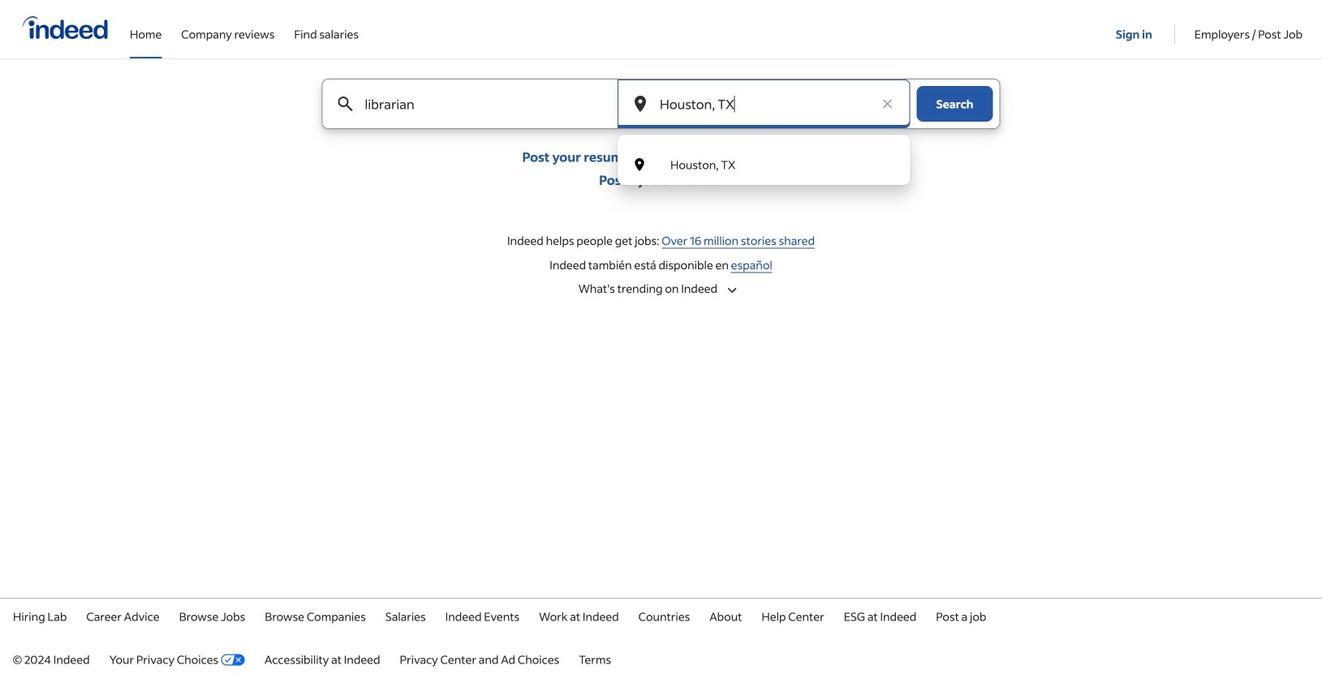 Task type: locate. For each thing, give the bounding box(es) containing it.
None search field
[[309, 79, 1013, 185]]

main content
[[0, 79, 1322, 300]]

clear location input image
[[880, 96, 896, 112]]

section
[[0, 225, 1322, 281]]



Task type: vqa. For each thing, say whether or not it's contained in the screenshot.
Edit location text field
yes



Task type: describe. For each thing, give the bounding box(es) containing it.
search: Job title, keywords, or company text field
[[362, 80, 589, 128]]

Edit location text field
[[657, 80, 871, 128]]



